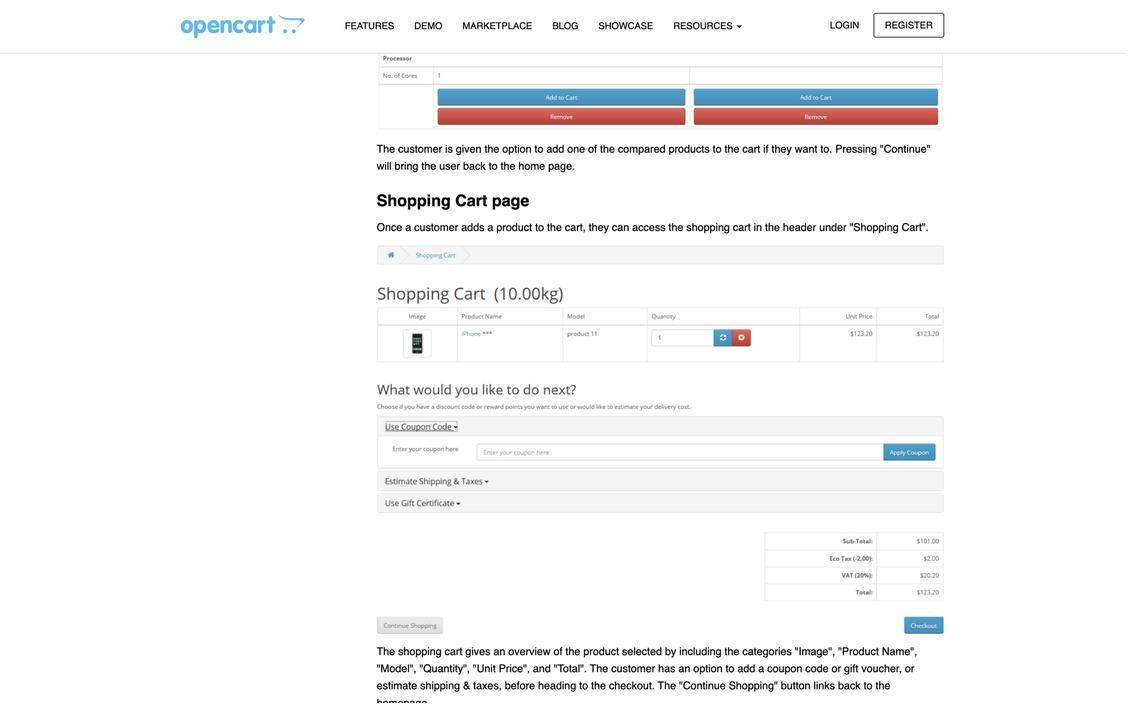 Task type: vqa. For each thing, say whether or not it's contained in the screenshot.
header
yes



Task type: describe. For each thing, give the bounding box(es) containing it.
price",
[[499, 663, 530, 675]]

the shopping cart gives an overview of the product selected by including the categories "image", "product name", "model", "quantity", "unit price", and "total". the customer has an option to add a coupon code or gift voucher, or estimate shipping & taxes, before heading to the checkout. the "continue shopping" button links back to the homepage.
[[377, 645, 918, 703]]

gift
[[844, 663, 859, 675]]

back inside the shopping cart gives an overview of the product selected by including the categories "image", "product name", "model", "quantity", "unit price", and "total". the customer has an option to add a coupon code or gift voucher, or estimate shipping & taxes, before heading to the checkout. the "continue shopping" button links back to the homepage.
[[838, 680, 861, 692]]

blog
[[553, 20, 579, 31]]

the left if
[[725, 143, 740, 155]]

"image",
[[795, 645, 835, 658]]

gives
[[466, 645, 491, 658]]

one
[[567, 143, 585, 155]]

the down voucher,
[[876, 680, 891, 692]]

selected
[[622, 645, 662, 658]]

to.
[[821, 143, 833, 155]]

"model",
[[377, 663, 417, 675]]

the left home
[[501, 160, 516, 172]]

the left the checkout.
[[591, 680, 606, 692]]

opencart - open source shopping cart solution image
[[181, 14, 305, 38]]

front - official shopping cart image
[[377, 244, 945, 635]]

the left the user
[[422, 160, 436, 172]]

categories
[[743, 645, 792, 658]]

code
[[806, 663, 829, 675]]

the right the one
[[600, 143, 615, 155]]

the right in
[[765, 221, 780, 234]]

page.
[[548, 160, 575, 172]]

features link
[[335, 14, 404, 38]]

cart inside the customer is given the option to add one of the compared products to the cart if they want to. pressing "continue" will bring the user back to the home page.
[[743, 143, 761, 155]]

including
[[680, 645, 722, 658]]

shopping"
[[729, 680, 778, 692]]

2 or from the left
[[905, 663, 915, 675]]

voucher,
[[862, 663, 902, 675]]

0 horizontal spatial a
[[405, 221, 411, 234]]

1 or from the left
[[832, 663, 841, 675]]

to down "total".
[[579, 680, 588, 692]]

given
[[456, 143, 482, 155]]

"unit
[[473, 663, 496, 675]]

marketplace link
[[453, 14, 543, 38]]

resources link
[[664, 14, 752, 38]]

in
[[754, 221, 762, 234]]

want
[[795, 143, 818, 155]]

of inside the customer is given the option to add one of the compared products to the cart if they want to. pressing "continue" will bring the user back to the home page.
[[588, 143, 597, 155]]

to right products
[[713, 143, 722, 155]]

once
[[377, 221, 402, 234]]

pressing
[[836, 143, 877, 155]]

to left "cart,"
[[535, 221, 544, 234]]

option inside the shopping cart gives an overview of the product selected by including the categories "image", "product name", "model", "quantity", "unit price", and "total". the customer has an option to add a coupon code or gift voucher, or estimate shipping & taxes, before heading to the checkout. the "continue shopping" button links back to the homepage.
[[694, 663, 723, 675]]

before
[[505, 680, 535, 692]]

the right "total".
[[590, 663, 608, 675]]

marketplace
[[463, 20, 533, 31]]

cart".
[[902, 221, 929, 234]]

add inside the customer is given the option to add one of the compared products to the cart if they want to. pressing "continue" will bring the user back to the home page.
[[547, 143, 565, 155]]

demo link
[[404, 14, 453, 38]]

"continue
[[679, 680, 726, 692]]

front - official product compare image
[[377, 0, 945, 132]]

under
[[820, 221, 847, 234]]

login link
[[819, 13, 871, 37]]

shipping
[[420, 680, 460, 692]]

has
[[658, 663, 676, 675]]

"shopping
[[850, 221, 899, 234]]

the customer is given the option to add one of the compared products to the cart if they want to. pressing "continue" will bring the user back to the home page.
[[377, 143, 931, 172]]

overview
[[509, 645, 551, 658]]

"total".
[[554, 663, 587, 675]]

if
[[764, 143, 769, 155]]

customer inside the shopping cart gives an overview of the product selected by including the categories "image", "product name", "model", "quantity", "unit price", and "total". the customer has an option to add a coupon code or gift voucher, or estimate shipping & taxes, before heading to the checkout. the "continue shopping" button links back to the homepage.
[[611, 663, 656, 675]]

name",
[[882, 645, 918, 658]]

"quantity",
[[420, 663, 470, 675]]

estimate
[[377, 680, 417, 692]]

home
[[519, 160, 545, 172]]

bring
[[395, 160, 419, 172]]

register
[[885, 20, 933, 30]]

cart
[[455, 192, 488, 210]]

add inside the shopping cart gives an overview of the product selected by including the categories "image", "product name", "model", "quantity", "unit price", and "total". the customer has an option to add a coupon code or gift voucher, or estimate shipping & taxes, before heading to the checkout. the "continue shopping" button links back to the homepage.
[[738, 663, 756, 675]]

coupon
[[768, 663, 803, 675]]

to up home
[[535, 143, 544, 155]]



Task type: locate. For each thing, give the bounding box(es) containing it.
1 vertical spatial an
[[679, 663, 691, 675]]

1 vertical spatial they
[[589, 221, 609, 234]]

cart left in
[[733, 221, 751, 234]]

shopping
[[377, 192, 451, 210]]

0 vertical spatial shopping
[[687, 221, 730, 234]]

1 horizontal spatial option
[[694, 663, 723, 675]]

the up "total".
[[566, 645, 581, 658]]

1 horizontal spatial an
[[679, 663, 691, 675]]

features
[[345, 20, 394, 31]]

the down the has
[[658, 680, 676, 692]]

cart
[[743, 143, 761, 155], [733, 221, 751, 234], [445, 645, 463, 658]]

they right if
[[772, 143, 792, 155]]

of
[[588, 143, 597, 155], [554, 645, 563, 658]]

an right the has
[[679, 663, 691, 675]]

customer
[[398, 143, 442, 155], [414, 221, 458, 234], [611, 663, 656, 675]]

cart left if
[[743, 143, 761, 155]]

user
[[439, 160, 460, 172]]

1 vertical spatial add
[[738, 663, 756, 675]]

1 horizontal spatial product
[[584, 645, 619, 658]]

showcase link
[[589, 14, 664, 38]]

1 vertical spatial option
[[694, 663, 723, 675]]

of up "total".
[[554, 645, 563, 658]]

&
[[463, 680, 470, 692]]

once a customer adds a product to the cart, they can access the shopping cart in the header under "shopping cart".
[[377, 221, 929, 234]]

to up shopping"
[[726, 663, 735, 675]]

0 vertical spatial they
[[772, 143, 792, 155]]

customer up the checkout.
[[611, 663, 656, 675]]

0 horizontal spatial product
[[497, 221, 532, 234]]

a right adds
[[488, 221, 494, 234]]

0 horizontal spatial shopping
[[398, 645, 442, 658]]

an right gives
[[494, 645, 506, 658]]

1 horizontal spatial add
[[738, 663, 756, 675]]

compared
[[618, 143, 666, 155]]

a down categories
[[759, 663, 765, 675]]

product
[[497, 221, 532, 234], [584, 645, 619, 658]]

0 vertical spatial of
[[588, 143, 597, 155]]

2 horizontal spatial a
[[759, 663, 765, 675]]

shopping
[[687, 221, 730, 234], [398, 645, 442, 658]]

1 horizontal spatial of
[[588, 143, 597, 155]]

a
[[405, 221, 411, 234], [488, 221, 494, 234], [759, 663, 765, 675]]

0 vertical spatial add
[[547, 143, 565, 155]]

0 vertical spatial an
[[494, 645, 506, 658]]

or down name", in the right of the page
[[905, 663, 915, 675]]

shopping cart page
[[377, 192, 530, 210]]

customer down shopping cart page
[[414, 221, 458, 234]]

resources
[[674, 20, 736, 31]]

will
[[377, 160, 392, 172]]

back down the gift
[[838, 680, 861, 692]]

the up "model",
[[377, 645, 395, 658]]

the inside the customer is given the option to add one of the compared products to the cart if they want to. pressing "continue" will bring the user back to the home page.
[[377, 143, 395, 155]]

back inside the customer is given the option to add one of the compared products to the cart if they want to. pressing "continue" will bring the user back to the home page.
[[463, 160, 486, 172]]

the
[[377, 143, 395, 155], [377, 645, 395, 658], [590, 663, 608, 675], [658, 680, 676, 692]]

0 horizontal spatial an
[[494, 645, 506, 658]]

by
[[665, 645, 677, 658]]

0 horizontal spatial or
[[832, 663, 841, 675]]

1 horizontal spatial back
[[838, 680, 861, 692]]

or left the gift
[[832, 663, 841, 675]]

shopping up "model",
[[398, 645, 442, 658]]

login
[[830, 20, 859, 30]]

back down the given
[[463, 160, 486, 172]]

1 vertical spatial cart
[[733, 221, 751, 234]]

add up page.
[[547, 143, 565, 155]]

header
[[783, 221, 817, 234]]

the right the including
[[725, 645, 740, 658]]

the left "cart,"
[[547, 221, 562, 234]]

1 vertical spatial shopping
[[398, 645, 442, 658]]

0 horizontal spatial add
[[547, 143, 565, 155]]

checkout.
[[609, 680, 655, 692]]

taxes,
[[473, 680, 502, 692]]

2 vertical spatial cart
[[445, 645, 463, 658]]

customer inside the customer is given the option to add one of the compared products to the cart if they want to. pressing "continue" will bring the user back to the home page.
[[398, 143, 442, 155]]

shopping inside the shopping cart gives an overview of the product selected by including the categories "image", "product name", "model", "quantity", "unit price", and "total". the customer has an option to add a coupon code or gift voucher, or estimate shipping & taxes, before heading to the checkout. the "continue shopping" button links back to the homepage.
[[398, 645, 442, 658]]

homepage.
[[377, 697, 430, 703]]

to down voucher,
[[864, 680, 873, 692]]

1 horizontal spatial they
[[772, 143, 792, 155]]

a inside the shopping cart gives an overview of the product selected by including the categories "image", "product name", "model", "quantity", "unit price", and "total". the customer has an option to add a coupon code or gift voucher, or estimate shipping & taxes, before heading to the checkout. the "continue shopping" button links back to the homepage.
[[759, 663, 765, 675]]

product up "total".
[[584, 645, 619, 658]]

0 horizontal spatial of
[[554, 645, 563, 658]]

add
[[547, 143, 565, 155], [738, 663, 756, 675]]

back
[[463, 160, 486, 172], [838, 680, 861, 692]]

of right the one
[[588, 143, 597, 155]]

adds
[[461, 221, 485, 234]]

links
[[814, 680, 835, 692]]

of inside the shopping cart gives an overview of the product selected by including the categories "image", "product name", "model", "quantity", "unit price", and "total". the customer has an option to add a coupon code or gift voucher, or estimate shipping & taxes, before heading to the checkout. the "continue shopping" button links back to the homepage.
[[554, 645, 563, 658]]

0 vertical spatial customer
[[398, 143, 442, 155]]

register link
[[874, 13, 945, 37]]

option up "continue
[[694, 663, 723, 675]]

"product
[[838, 645, 879, 658]]

0 vertical spatial option
[[503, 143, 532, 155]]

"continue"
[[880, 143, 931, 155]]

showcase
[[599, 20, 653, 31]]

they
[[772, 143, 792, 155], [589, 221, 609, 234]]

1 horizontal spatial shopping
[[687, 221, 730, 234]]

to
[[535, 143, 544, 155], [713, 143, 722, 155], [489, 160, 498, 172], [535, 221, 544, 234], [726, 663, 735, 675], [579, 680, 588, 692], [864, 680, 873, 692]]

shopping left in
[[687, 221, 730, 234]]

option up home
[[503, 143, 532, 155]]

option inside the customer is given the option to add one of the compared products to the cart if they want to. pressing "continue" will bring the user back to the home page.
[[503, 143, 532, 155]]

1 vertical spatial of
[[554, 645, 563, 658]]

cart inside the shopping cart gives an overview of the product selected by including the categories "image", "product name", "model", "quantity", "unit price", and "total". the customer has an option to add a coupon code or gift voucher, or estimate shipping & taxes, before heading to the checkout. the "continue shopping" button links back to the homepage.
[[445, 645, 463, 658]]

0 horizontal spatial option
[[503, 143, 532, 155]]

they inside the customer is given the option to add one of the compared products to the cart if they want to. pressing "continue" will bring the user back to the home page.
[[772, 143, 792, 155]]

the
[[485, 143, 500, 155], [600, 143, 615, 155], [725, 143, 740, 155], [422, 160, 436, 172], [501, 160, 516, 172], [547, 221, 562, 234], [669, 221, 684, 234], [765, 221, 780, 234], [566, 645, 581, 658], [725, 645, 740, 658], [591, 680, 606, 692], [876, 680, 891, 692]]

cart,
[[565, 221, 586, 234]]

0 vertical spatial back
[[463, 160, 486, 172]]

the right 'access' at top
[[669, 221, 684, 234]]

button
[[781, 680, 811, 692]]

cart up "quantity",
[[445, 645, 463, 658]]

to left home
[[489, 160, 498, 172]]

heading
[[538, 680, 576, 692]]

products
[[669, 143, 710, 155]]

0 horizontal spatial they
[[589, 221, 609, 234]]

add up shopping"
[[738, 663, 756, 675]]

or
[[832, 663, 841, 675], [905, 663, 915, 675]]

is
[[445, 143, 453, 155]]

0 horizontal spatial back
[[463, 160, 486, 172]]

product down page
[[497, 221, 532, 234]]

they left "can"
[[589, 221, 609, 234]]

can
[[612, 221, 629, 234]]

1 vertical spatial back
[[838, 680, 861, 692]]

access
[[632, 221, 666, 234]]

1 horizontal spatial a
[[488, 221, 494, 234]]

0 vertical spatial cart
[[743, 143, 761, 155]]

a right once
[[405, 221, 411, 234]]

1 horizontal spatial or
[[905, 663, 915, 675]]

product inside the shopping cart gives an overview of the product selected by including the categories "image", "product name", "model", "quantity", "unit price", and "total". the customer has an option to add a coupon code or gift voucher, or estimate shipping & taxes, before heading to the checkout. the "continue shopping" button links back to the homepage.
[[584, 645, 619, 658]]

the up will
[[377, 143, 395, 155]]

an
[[494, 645, 506, 658], [679, 663, 691, 675]]

blog link
[[543, 14, 589, 38]]

customer up bring
[[398, 143, 442, 155]]

0 vertical spatial product
[[497, 221, 532, 234]]

the right the given
[[485, 143, 500, 155]]

option
[[503, 143, 532, 155], [694, 663, 723, 675]]

demo
[[414, 20, 443, 31]]

and
[[533, 663, 551, 675]]

1 vertical spatial customer
[[414, 221, 458, 234]]

2 vertical spatial customer
[[611, 663, 656, 675]]

page
[[492, 192, 530, 210]]

1 vertical spatial product
[[584, 645, 619, 658]]



